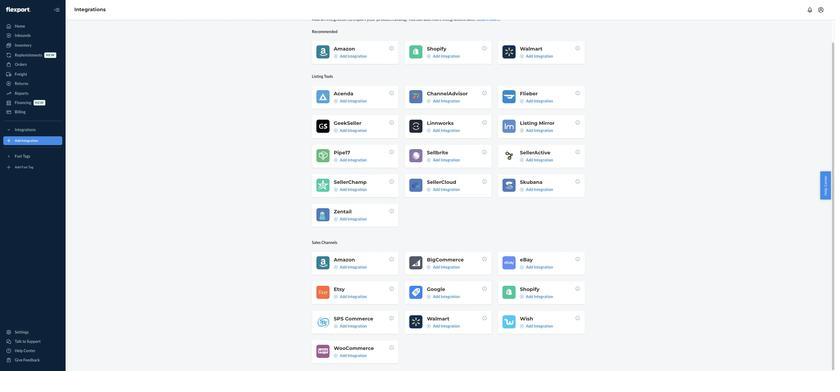Task type: locate. For each thing, give the bounding box(es) containing it.
fast tags
[[15, 154, 30, 159]]

ebay
[[520, 257, 533, 263]]

.
[[500, 16, 501, 22]]

help center button
[[821, 172, 832, 200]]

listing left mirror
[[520, 120, 538, 126]]

0 horizontal spatial help center
[[15, 349, 36, 353]]

0 horizontal spatial more
[[432, 16, 442, 22]]

more right learn
[[489, 16, 500, 22]]

flieber
[[520, 91, 538, 97]]

inventory link
[[3, 41, 62, 50]]

catalog.
[[393, 16, 408, 22]]

integrations
[[443, 16, 466, 22]]

your
[[367, 16, 376, 22]]

0 horizontal spatial help
[[15, 349, 23, 353]]

0 vertical spatial amazon
[[334, 46, 355, 52]]

to
[[348, 16, 352, 22], [22, 339, 26, 344]]

add integration
[[340, 54, 367, 58], [433, 54, 460, 58], [526, 54, 553, 58], [340, 99, 367, 103], [433, 99, 460, 103], [526, 99, 553, 103], [340, 128, 367, 133], [433, 128, 460, 133], [526, 128, 553, 133], [15, 139, 38, 143], [340, 158, 367, 162], [433, 158, 460, 162], [526, 158, 553, 162], [340, 187, 367, 192], [433, 187, 460, 192], [526, 187, 553, 192], [340, 217, 367, 221], [340, 265, 367, 270], [433, 265, 460, 270], [526, 265, 553, 270], [340, 294, 367, 299], [433, 294, 460, 299], [526, 294, 553, 299], [340, 324, 367, 329], [433, 324, 460, 329], [526, 324, 553, 329], [340, 354, 367, 358]]

freight link
[[3, 70, 62, 79]]

0 vertical spatial listing
[[312, 74, 324, 79]]

add integration link
[[334, 54, 367, 59], [427, 54, 460, 59], [520, 54, 553, 59], [334, 98, 367, 104], [427, 98, 460, 104], [520, 98, 553, 104], [334, 128, 367, 133], [427, 128, 460, 133], [520, 128, 553, 133], [3, 136, 62, 145], [334, 157, 367, 163], [427, 157, 460, 163], [520, 157, 553, 163], [334, 187, 367, 192], [427, 187, 460, 192], [520, 187, 553, 192], [334, 217, 367, 222], [334, 265, 367, 270], [427, 265, 460, 270], [520, 265, 553, 270], [334, 294, 367, 300], [427, 294, 460, 300], [520, 294, 553, 300], [334, 324, 367, 329], [427, 324, 460, 329], [520, 324, 553, 329], [334, 353, 367, 359]]

listing
[[312, 74, 324, 79], [520, 120, 538, 126]]

help center inside button
[[824, 176, 829, 196]]

integration
[[348, 54, 367, 58], [441, 54, 460, 58], [534, 54, 553, 58], [348, 99, 367, 103], [441, 99, 460, 103], [534, 99, 553, 103], [348, 128, 367, 133], [441, 128, 460, 133], [534, 128, 553, 133], [21, 139, 38, 143], [348, 158, 367, 162], [441, 158, 460, 162], [534, 158, 553, 162], [348, 187, 367, 192], [441, 187, 460, 192], [534, 187, 553, 192], [348, 217, 367, 221], [348, 265, 367, 270], [441, 265, 460, 270], [534, 265, 553, 270], [348, 294, 367, 299], [441, 294, 460, 299], [534, 294, 553, 299], [348, 324, 367, 329], [441, 324, 460, 329], [534, 324, 553, 329], [348, 354, 367, 358]]

more
[[432, 16, 442, 22], [489, 16, 500, 22]]

returns
[[15, 81, 28, 86]]

help center link
[[3, 347, 62, 355]]

1 vertical spatial amazon
[[334, 257, 355, 263]]

flexport logo image
[[6, 7, 31, 13]]

plus circle image
[[520, 54, 524, 58], [334, 99, 338, 103], [520, 99, 524, 103], [427, 158, 431, 162], [520, 158, 524, 162], [427, 188, 431, 192], [520, 188, 524, 192], [334, 265, 338, 269], [427, 325, 431, 328], [334, 354, 338, 358]]

can
[[417, 16, 423, 22]]

0 horizontal spatial shopify
[[427, 46, 447, 52]]

1 horizontal spatial help center
[[824, 176, 829, 196]]

financing
[[15, 100, 31, 105]]

1 vertical spatial walmart
[[427, 316, 450, 322]]

to left import
[[348, 16, 352, 22]]

recommended
[[312, 29, 338, 34]]

new
[[46, 53, 55, 57], [35, 101, 44, 105]]

freight
[[15, 72, 27, 77]]

0 horizontal spatial listing
[[312, 74, 324, 79]]

amazon
[[334, 46, 355, 52], [334, 257, 355, 263]]

listing left tools
[[312, 74, 324, 79]]

shopify
[[427, 46, 447, 52], [520, 287, 540, 293]]

0 vertical spatial new
[[46, 53, 55, 57]]

1 vertical spatial fast
[[21, 165, 28, 169]]

open account menu image
[[818, 7, 825, 13]]

0 vertical spatial shopify
[[427, 46, 447, 52]]

help
[[824, 188, 829, 196], [15, 349, 23, 353]]

fast
[[15, 154, 22, 159], [21, 165, 28, 169]]

acenda
[[334, 91, 354, 97]]

2 amazon from the top
[[334, 257, 355, 263]]

sps
[[334, 316, 344, 322]]

0 horizontal spatial walmart
[[427, 316, 450, 322]]

support
[[27, 339, 41, 344]]

sales
[[312, 240, 321, 245]]

sellerchamp
[[334, 179, 367, 185]]

inbounds
[[15, 33, 31, 38]]

0 horizontal spatial new
[[35, 101, 44, 105]]

settings
[[15, 330, 29, 335]]

integration
[[326, 16, 348, 22]]

close navigation image
[[54, 7, 60, 13]]

home
[[15, 24, 25, 28]]

amazon down recommended
[[334, 46, 355, 52]]

center inside button
[[824, 176, 829, 187]]

reports link
[[3, 89, 62, 98]]

channeladvisor
[[427, 91, 468, 97]]

you
[[408, 16, 416, 22]]

open notifications image
[[807, 7, 814, 13]]

center
[[824, 176, 829, 187], [24, 349, 36, 353]]

product
[[377, 16, 392, 22]]

amazon for shopify
[[334, 46, 355, 52]]

to right talk
[[22, 339, 26, 344]]

tags
[[23, 154, 30, 159]]

inbounds link
[[3, 31, 62, 40]]

commerce
[[345, 316, 374, 322]]

integrations link
[[74, 7, 106, 13]]

1 horizontal spatial more
[[489, 16, 500, 22]]

1 vertical spatial center
[[24, 349, 36, 353]]

1 horizontal spatial to
[[348, 16, 352, 22]]

1 horizontal spatial walmart
[[520, 46, 543, 52]]

1 horizontal spatial help
[[824, 188, 829, 196]]

fast inside add fast tag link
[[21, 165, 28, 169]]

new up orders link
[[46, 53, 55, 57]]

sellercloud
[[427, 179, 457, 185]]

learn
[[477, 16, 489, 22]]

1 vertical spatial new
[[35, 101, 44, 105]]

more right add
[[432, 16, 442, 22]]

tag
[[28, 165, 33, 169]]

add
[[312, 16, 320, 22], [340, 54, 347, 58], [433, 54, 440, 58], [526, 54, 533, 58], [340, 99, 347, 103], [433, 99, 440, 103], [526, 99, 533, 103], [340, 128, 347, 133], [433, 128, 440, 133], [526, 128, 533, 133], [15, 139, 21, 143], [340, 158, 347, 162], [433, 158, 440, 162], [526, 158, 533, 162], [15, 165, 21, 169], [340, 187, 347, 192], [433, 187, 440, 192], [526, 187, 533, 192], [340, 217, 347, 221], [340, 265, 347, 270], [433, 265, 440, 270], [526, 265, 533, 270], [340, 294, 347, 299], [433, 294, 440, 299], [526, 294, 533, 299], [340, 324, 347, 329], [433, 324, 440, 329], [526, 324, 533, 329], [340, 354, 347, 358]]

amazon down channels
[[334, 257, 355, 263]]

amazon for bigcommerce
[[334, 257, 355, 263]]

new down reports link
[[35, 101, 44, 105]]

0 vertical spatial help
[[824, 188, 829, 196]]

talk
[[15, 339, 22, 344]]

linnworks
[[427, 120, 454, 126]]

0 horizontal spatial integrations
[[15, 127, 36, 132]]

0 vertical spatial fast
[[15, 154, 22, 159]]

fast left tags
[[15, 154, 22, 159]]

talk to support
[[15, 339, 41, 344]]

settings link
[[3, 328, 62, 337]]

1 vertical spatial help center
[[15, 349, 36, 353]]

integrations button
[[3, 126, 62, 134]]

0 vertical spatial walmart
[[520, 46, 543, 52]]

0 vertical spatial help center
[[824, 176, 829, 196]]

1 vertical spatial shopify
[[520, 287, 540, 293]]

1 horizontal spatial listing
[[520, 120, 538, 126]]

1 vertical spatial to
[[22, 339, 26, 344]]

0 vertical spatial center
[[824, 176, 829, 187]]

add fast tag link
[[3, 163, 62, 172]]

1 horizontal spatial new
[[46, 53, 55, 57]]

feedback
[[23, 358, 40, 363]]

talk to support link
[[3, 337, 62, 346]]

fast inside fast tags dropdown button
[[15, 154, 22, 159]]

give
[[15, 358, 23, 363]]

integrations
[[74, 7, 106, 13], [15, 127, 36, 132]]

help center
[[824, 176, 829, 196], [15, 349, 36, 353]]

walmart
[[520, 46, 543, 52], [427, 316, 450, 322]]

plus circle image
[[334, 54, 338, 58], [427, 54, 431, 58], [427, 99, 431, 103], [334, 129, 338, 133], [427, 129, 431, 133], [520, 129, 524, 133], [334, 158, 338, 162], [334, 188, 338, 192], [334, 217, 338, 221], [427, 265, 431, 269], [520, 265, 524, 269], [334, 295, 338, 299], [427, 295, 431, 299], [520, 295, 524, 299], [334, 325, 338, 328], [520, 325, 524, 328]]

1 vertical spatial integrations
[[15, 127, 36, 132]]

fast left tag
[[21, 165, 28, 169]]

1 amazon from the top
[[334, 46, 355, 52]]

1 vertical spatial listing
[[520, 120, 538, 126]]

1 horizontal spatial center
[[824, 176, 829, 187]]

0 vertical spatial integrations
[[74, 7, 106, 13]]



Task type: describe. For each thing, give the bounding box(es) containing it.
channels
[[322, 240, 338, 245]]

sales channels
[[312, 240, 338, 245]]

help inside button
[[824, 188, 829, 196]]

learn more button
[[477, 16, 500, 22]]

0 vertical spatial to
[[348, 16, 352, 22]]

0 horizontal spatial to
[[22, 339, 26, 344]]

zentail
[[334, 209, 352, 215]]

new for replenishments
[[46, 53, 55, 57]]

selleractive
[[520, 150, 551, 156]]

import
[[353, 16, 366, 22]]

mirror
[[539, 120, 555, 126]]

billing link
[[3, 108, 62, 116]]

later.
[[467, 16, 477, 22]]

give feedback button
[[3, 356, 62, 365]]

new for financing
[[35, 101, 44, 105]]

etsy
[[334, 287, 345, 293]]

1 vertical spatial help
[[15, 349, 23, 353]]

listing tools
[[312, 74, 333, 79]]

billing
[[15, 110, 26, 114]]

listing for listing mirror
[[520, 120, 538, 126]]

returns link
[[3, 79, 62, 88]]

tools
[[324, 74, 333, 79]]

sps commerce
[[334, 316, 374, 322]]

listing for listing tools
[[312, 74, 324, 79]]

1 more from the left
[[432, 16, 442, 22]]

inventory
[[15, 43, 32, 48]]

pipe17
[[334, 150, 350, 156]]

woocommerce
[[334, 346, 374, 352]]

0 horizontal spatial center
[[24, 349, 36, 353]]

give feedback
[[15, 358, 40, 363]]

fast tags button
[[3, 152, 62, 161]]

wish
[[520, 316, 534, 322]]

2 more from the left
[[489, 16, 500, 22]]

add fast tag
[[15, 165, 33, 169]]

geekseller
[[334, 120, 362, 126]]

bigcommerce
[[427, 257, 464, 263]]

add an integration to import your product catalog. you can add more integrations later. learn more .
[[312, 16, 501, 22]]

home link
[[3, 22, 62, 31]]

orders
[[15, 62, 27, 67]]

skubana
[[520, 179, 543, 185]]

google
[[427, 287, 445, 293]]

1 horizontal spatial shopify
[[520, 287, 540, 293]]

orders link
[[3, 60, 62, 69]]

sellbrite
[[427, 150, 449, 156]]

an
[[321, 16, 326, 22]]

1 horizontal spatial integrations
[[74, 7, 106, 13]]

replenishments
[[15, 53, 42, 57]]

integrations inside dropdown button
[[15, 127, 36, 132]]

listing mirror
[[520, 120, 555, 126]]

reports
[[15, 91, 28, 96]]

add
[[424, 16, 431, 22]]



Task type: vqa. For each thing, say whether or not it's contained in the screenshot.
Help Center link
yes



